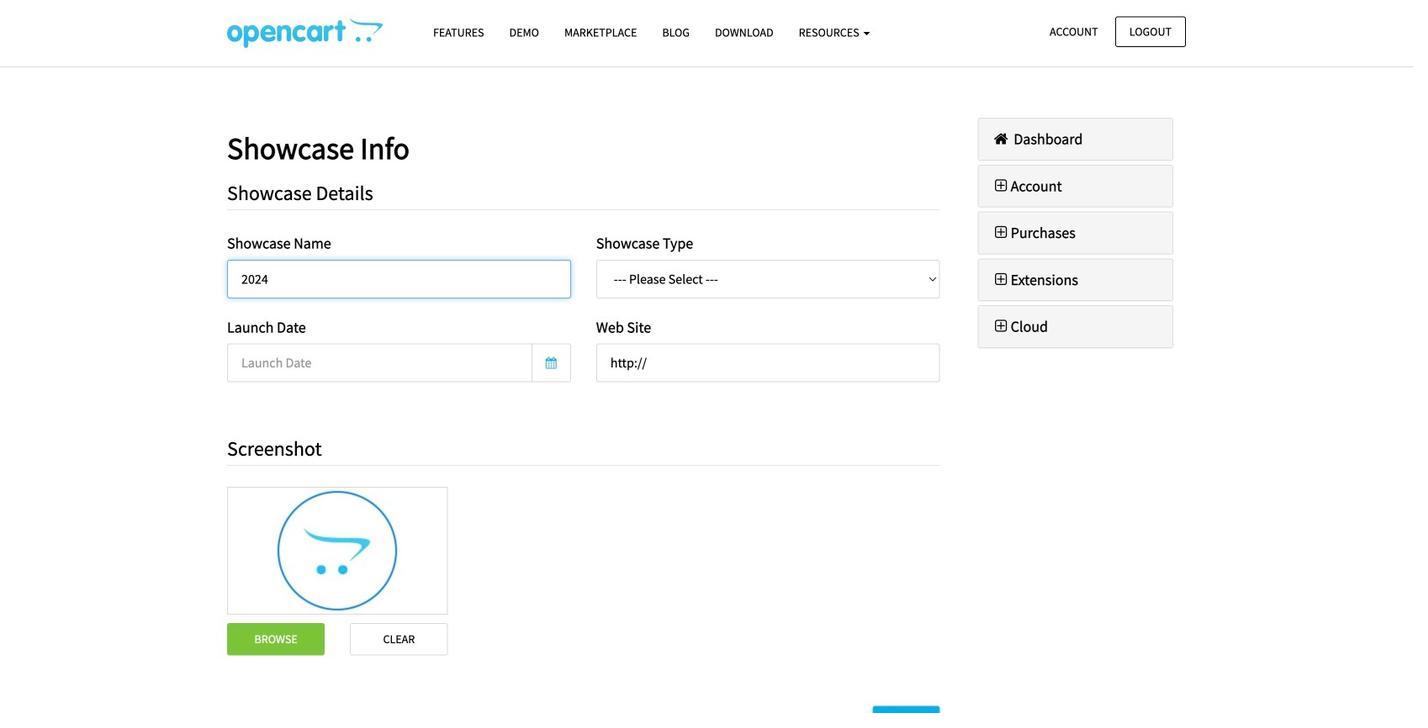 Task type: locate. For each thing, give the bounding box(es) containing it.
2 plus square o image from the top
[[992, 319, 1011, 334]]

home image
[[992, 131, 1011, 146]]

calendar image
[[546, 357, 557, 369]]

plus square o image
[[992, 178, 1011, 193], [992, 225, 1011, 240]]

0 vertical spatial plus square o image
[[992, 272, 1011, 287]]

1 vertical spatial plus square o image
[[992, 319, 1011, 334]]

plus square o image
[[992, 272, 1011, 287], [992, 319, 1011, 334]]

0 vertical spatial plus square o image
[[992, 178, 1011, 193]]

1 vertical spatial plus square o image
[[992, 225, 1011, 240]]

Project Name text field
[[227, 260, 571, 299]]



Task type: vqa. For each thing, say whether or not it's contained in the screenshot.
OpenCart - Showcase image
yes



Task type: describe. For each thing, give the bounding box(es) containing it.
Launch Date text field
[[227, 344, 532, 383]]

opencart - showcase image
[[227, 18, 383, 48]]

Project Web Site text field
[[596, 344, 940, 383]]

2 plus square o image from the top
[[992, 225, 1011, 240]]

1 plus square o image from the top
[[992, 272, 1011, 287]]

1 plus square o image from the top
[[992, 178, 1011, 193]]



